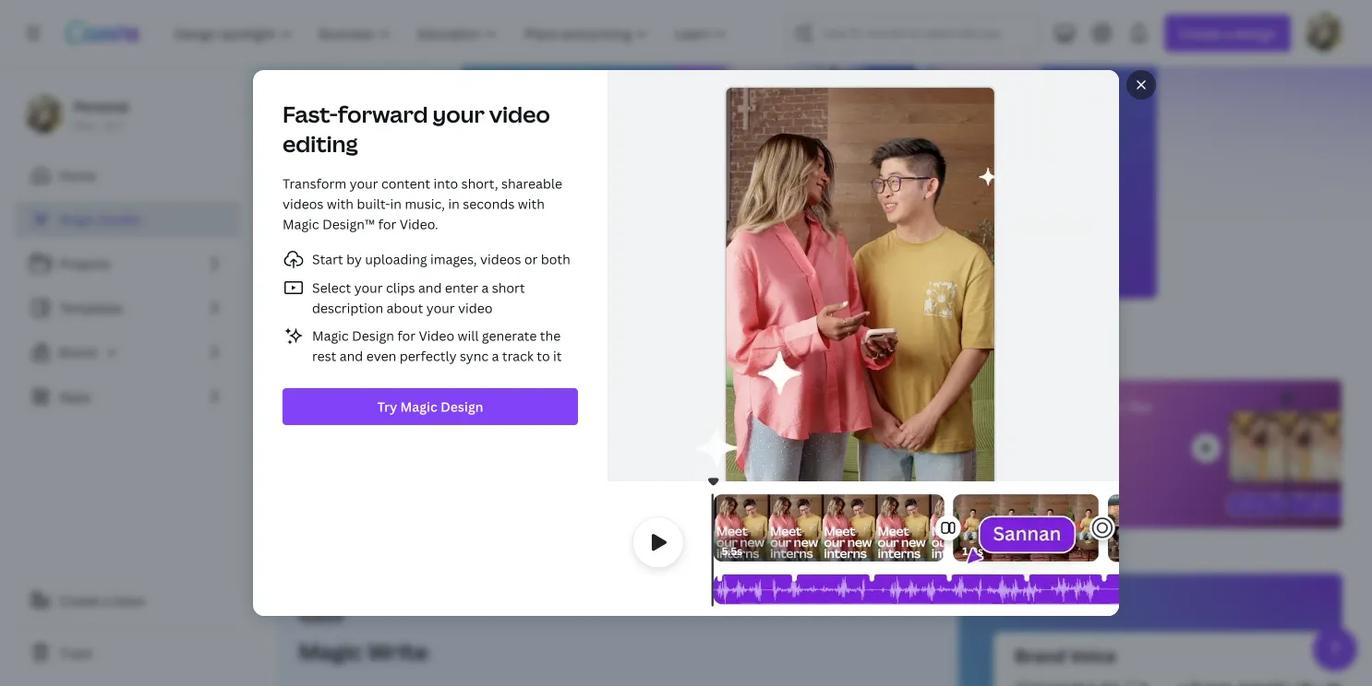 Task type: locate. For each thing, give the bounding box(es) containing it.
now down presentations
[[678, 495, 704, 513]]

fast-forward your video editing
[[283, 99, 550, 159]]

to inside magic design for video will generate the rest and even perfectly sync a track to it
[[537, 348, 550, 365]]

a left short
[[482, 279, 489, 297]]

2 vertical spatial video
[[1018, 418, 1063, 440]]

personal
[[74, 97, 129, 115]]

create
[[59, 592, 101, 610]]

select
[[312, 279, 351, 297]]

with right the design
[[822, 328, 870, 358]]

trash
[[59, 645, 93, 663]]

1 horizontal spatial with
[[518, 195, 545, 213]]

pro
[[318, 609, 339, 622]]

0 vertical spatial video
[[489, 99, 550, 129]]

1 horizontal spatial try
[[655, 495, 675, 513]]

1 now from the left
[[678, 495, 704, 513]]

magic for magic write
[[299, 638, 363, 668]]

0 horizontal spatial try now
[[655, 495, 704, 513]]

try
[[377, 398, 397, 416], [655, 495, 675, 513], [1018, 495, 1037, 513]]

magic inside transform your content into short, shareable videos with built-in music, in seconds with magic design™ for video.
[[283, 216, 319, 233]]

video for magic design for video
[[1018, 418, 1063, 440]]

1 horizontal spatial list
[[283, 248, 578, 367]]

generate
[[482, 327, 537, 345]]

2 horizontal spatial try
[[1018, 495, 1037, 513]]

1 horizontal spatial to
[[718, 328, 742, 358]]

by
[[346, 251, 362, 268]]

a left team
[[104, 592, 111, 610]]

magic design for presentations
[[655, 396, 790, 440]]

design
[[352, 327, 394, 345], [942, 328, 1015, 358], [345, 396, 400, 418], [707, 396, 763, 418], [1070, 396, 1125, 418], [441, 398, 483, 416]]

templates link
[[15, 290, 240, 327]]

with up design™
[[327, 195, 354, 213]]

magic for magic design for video will generate the rest and even perfectly sync a track to it
[[312, 327, 349, 345]]

magic inside the magic design for presentations
[[655, 396, 703, 418]]

in
[[390, 195, 402, 213], [448, 195, 460, 213]]

transform
[[283, 175, 346, 193]]

studio
[[99, 211, 141, 229]]

into
[[434, 175, 458, 193]]

video
[[419, 327, 454, 345]]

0 horizontal spatial try
[[377, 398, 397, 416]]

built-
[[357, 195, 390, 213]]

from
[[604, 328, 662, 358]]

2 try now from the left
[[1018, 495, 1067, 513]]

2 now from the left
[[1041, 495, 1067, 513]]

design inside the magic design for presentations
[[707, 396, 763, 418]]

top level navigation element
[[163, 15, 742, 52]]

magic inside magic design for video
[[1018, 396, 1066, 418]]

home link
[[15, 157, 240, 194]]

1 horizontal spatial now
[[1041, 495, 1067, 513]]

for for video
[[1129, 396, 1153, 418]]

video inside fast-forward your video editing
[[489, 99, 550, 129]]

design inside magic design for video
[[1070, 396, 1125, 418]]

design for magic design for presentations
[[707, 396, 763, 418]]

1 in from the left
[[390, 195, 402, 213]]

2 horizontal spatial a
[[492, 348, 499, 365]]

0 horizontal spatial to
[[537, 348, 550, 365]]

and right 'clips'
[[418, 279, 442, 297]]

0 vertical spatial videos
[[283, 195, 324, 213]]

try now
[[655, 495, 704, 513], [1018, 495, 1067, 513]]

to left it
[[537, 348, 550, 365]]

0 horizontal spatial now
[[678, 495, 704, 513]]

rest
[[312, 348, 336, 365]]

to right the idea
[[718, 328, 742, 358]]

1 vertical spatial video
[[458, 300, 493, 317]]

0 horizontal spatial a
[[104, 592, 111, 610]]

enter
[[445, 279, 478, 297]]

videos down transform
[[283, 195, 324, 213]]

1 horizontal spatial try now
[[1018, 495, 1067, 513]]

magic studio link
[[15, 201, 240, 238]]

1 try now from the left
[[655, 495, 704, 513]]

the
[[540, 327, 561, 345]]

1 vertical spatial and
[[340, 348, 363, 365]]

1 horizontal spatial and
[[418, 279, 442, 297]]

in down content
[[390, 195, 402, 213]]

video
[[489, 99, 550, 129], [458, 300, 493, 317], [1018, 418, 1063, 440]]

try for presentations
[[655, 495, 675, 513]]

track
[[502, 348, 534, 365]]

0 vertical spatial a
[[482, 279, 489, 297]]

perfectly
[[400, 348, 457, 365]]

0 vertical spatial and
[[418, 279, 442, 297]]

try inside button
[[377, 398, 397, 416]]

1 vertical spatial videos
[[480, 251, 521, 268]]

for inside transform your content into short, shareable videos with built-in music, in seconds with magic design™ for video.
[[378, 216, 396, 233]]

design inside magic design for video will generate the rest and even perfectly sync a track to it
[[352, 327, 394, 345]]

a
[[482, 279, 489, 297], [492, 348, 499, 365], [104, 592, 111, 610]]

your up into
[[433, 99, 485, 129]]

list containing start by uploading images, videos or both
[[283, 248, 578, 367]]

for inside the magic design for presentations
[[767, 396, 790, 418]]

your up video
[[426, 300, 455, 317]]

1 horizontal spatial a
[[482, 279, 489, 297]]

your
[[433, 99, 485, 129], [350, 175, 378, 193], [354, 279, 383, 297], [426, 300, 455, 317]]

1 horizontal spatial videos
[[480, 251, 521, 268]]

for inside magic design for video will generate the rest and even perfectly sync a track to it
[[397, 327, 416, 345]]

to
[[718, 328, 742, 358], [537, 348, 550, 365]]

video for fast-forward your video editing
[[489, 99, 550, 129]]

with down 'shareable'
[[518, 195, 545, 213]]

None search field
[[786, 15, 1039, 52]]

0 horizontal spatial and
[[340, 348, 363, 365]]

list containing magic studio
[[15, 201, 240, 416]]

your up description
[[354, 279, 383, 297]]

and right 'rest'
[[340, 348, 363, 365]]

design for magic design
[[345, 396, 400, 418]]

in down into
[[448, 195, 460, 213]]

1
[[118, 118, 124, 133]]

now for video
[[1041, 495, 1067, 513]]

fast-
[[283, 99, 338, 129]]

try now for video
[[1018, 495, 1067, 513]]

now
[[678, 495, 704, 513], [1041, 495, 1067, 513]]

videos up short
[[480, 251, 521, 268]]

and
[[418, 279, 442, 297], [340, 348, 363, 365]]

magic for magic design for presentations
[[655, 396, 703, 418]]

0 horizontal spatial in
[[390, 195, 402, 213]]

a right the 'sync'
[[492, 348, 499, 365]]

0 horizontal spatial list
[[15, 201, 240, 416]]

magic
[[59, 211, 96, 229], [283, 216, 319, 233], [312, 327, 349, 345], [874, 328, 938, 358], [293, 396, 341, 418], [655, 396, 703, 418], [1018, 396, 1066, 418], [400, 398, 437, 416], [299, 638, 363, 668]]

shareable
[[501, 175, 562, 193]]

description
[[312, 300, 383, 317]]

for for presentations
[[767, 396, 790, 418]]

content
[[381, 175, 430, 193]]

select your clips and enter a short description about your video
[[312, 279, 525, 317]]

design
[[747, 328, 818, 358]]

video inside magic design for video
[[1018, 418, 1063, 440]]

seconds
[[463, 195, 515, 213]]

for inside magic design for video
[[1129, 396, 1153, 418]]

0 horizontal spatial videos
[[283, 195, 324, 213]]

music,
[[405, 195, 445, 213]]

videos
[[283, 195, 324, 213], [480, 251, 521, 268]]

1 vertical spatial a
[[492, 348, 499, 365]]

try now for presentations
[[655, 495, 704, 513]]

magic for magic studio
[[59, 211, 96, 229]]

2 horizontal spatial with
[[822, 328, 870, 358]]

your up built-
[[350, 175, 378, 193]]

now down magic design for video
[[1041, 495, 1067, 513]]

list
[[15, 201, 240, 416], [283, 248, 578, 367]]

magic design button
[[277, 380, 617, 530]]

try magic design button
[[283, 389, 578, 426]]

try magic design
[[377, 398, 483, 416]]

magic inside magic design for video will generate the rest and even perfectly sync a track to it
[[312, 327, 349, 345]]

templates
[[59, 300, 123, 317]]

2 vertical spatial a
[[104, 592, 111, 610]]

magic for magic design
[[293, 396, 341, 418]]

with
[[327, 195, 354, 213], [518, 195, 545, 213], [822, 328, 870, 358]]

apps
[[59, 388, 91, 406]]

for
[[378, 216, 396, 233], [397, 327, 416, 345], [767, 396, 790, 418], [1129, 396, 1153, 418]]

1 horizontal spatial in
[[448, 195, 460, 213]]

editing
[[283, 129, 358, 159]]



Task type: vqa. For each thing, say whether or not it's contained in the screenshot.
bottommost AND
yes



Task type: describe. For each thing, give the bounding box(es) containing it.
projects link
[[15, 246, 240, 283]]

your inside fast-forward your video editing
[[433, 99, 485, 129]]

trash link
[[15, 635, 240, 672]]

apps link
[[15, 379, 240, 416]]

short,
[[461, 175, 498, 193]]

2 in from the left
[[448, 195, 460, 213]]

videos inside transform your content into short, shareable videos with built-in music, in seconds with magic design™ for video.
[[283, 195, 324, 213]]

pro
[[74, 118, 92, 133]]

forward
[[338, 99, 428, 129]]

it
[[553, 348, 562, 365]]

magic design for video
[[1018, 396, 1153, 440]]

pro •
[[74, 118, 100, 133]]

sync
[[460, 348, 489, 365]]

uploading
[[365, 251, 427, 268]]

and inside select your clips and enter a short description about your video
[[418, 279, 442, 297]]

or
[[524, 251, 538, 268]]

write
[[367, 638, 428, 668]]

start
[[312, 251, 343, 268]]

magic for magic design for video
[[1018, 396, 1066, 418]]

brand link
[[15, 334, 240, 371]]

try for video
[[1018, 495, 1037, 513]]

design for magic design for video
[[1070, 396, 1125, 418]]

magic write
[[299, 638, 428, 668]]

projects
[[59, 255, 110, 273]]

even
[[366, 348, 396, 365]]

start by uploading images, videos or both
[[312, 251, 570, 268]]

magic design
[[293, 396, 400, 418]]

from idea to design with magic design
[[604, 328, 1015, 358]]

design™
[[322, 216, 375, 233]]

presentations
[[655, 418, 768, 440]]

idea
[[667, 328, 713, 358]]

video inside select your clips and enter a short description about your video
[[458, 300, 493, 317]]

•
[[96, 118, 100, 133]]

create a team button
[[15, 583, 240, 620]]

0 horizontal spatial with
[[327, 195, 354, 213]]

home
[[59, 167, 96, 184]]

short
[[492, 279, 525, 297]]

magic design for video will generate the rest and even perfectly sync a track to it
[[312, 327, 562, 365]]

design for magic design for video will generate the rest and even perfectly sync a track to it
[[352, 327, 394, 345]]

a inside select your clips and enter a short description about your video
[[482, 279, 489, 297]]

video.
[[400, 216, 438, 233]]

a inside button
[[104, 592, 111, 610]]

will
[[458, 327, 479, 345]]

a inside magic design for video will generate the rest and even perfectly sync a track to it
[[492, 348, 499, 365]]

magic studio
[[59, 211, 141, 229]]

transform your content into short, shareable videos with built-in music, in seconds with magic design™ for video.
[[283, 175, 562, 233]]

about
[[387, 300, 423, 317]]

images,
[[430, 251, 477, 268]]

brand
[[59, 344, 97, 362]]

and inside magic design for video will generate the rest and even perfectly sync a track to it
[[340, 348, 363, 365]]

now for presentations
[[678, 495, 704, 513]]

team
[[114, 592, 146, 610]]

for for video
[[397, 327, 416, 345]]

clips
[[386, 279, 415, 297]]

both
[[541, 251, 570, 268]]

create a team
[[59, 592, 146, 610]]

your inside transform your content into short, shareable videos with built-in music, in seconds with magic design™ for video.
[[350, 175, 378, 193]]

videos inside list
[[480, 251, 521, 268]]



